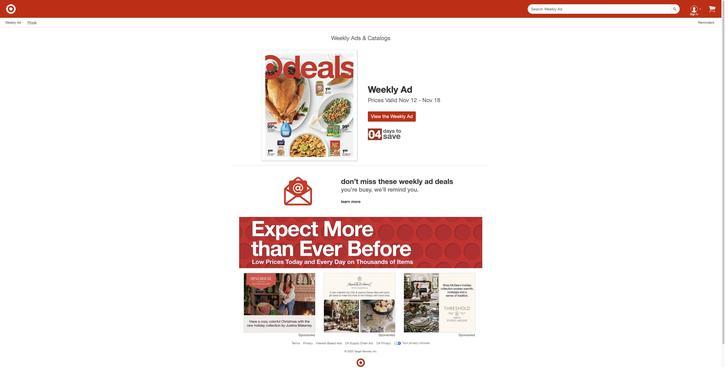 Task type: describe. For each thing, give the bounding box(es) containing it.
ad for weekly ad prices valid nov 12 - nov 18
[[401, 84, 413, 95]]

reminders link
[[699, 20, 718, 25]]

the
[[383, 114, 389, 120]]

ca supply chain act link
[[345, 342, 373, 346]]

1 privacy from the left
[[303, 342, 313, 346]]

weekly inside button
[[391, 114, 406, 120]]

view the weekly ad
[[371, 114, 413, 120]]

reminders
[[699, 20, 715, 24]]

2023
[[348, 350, 354, 354]]

pinole link
[[27, 20, 40, 25]]

days
[[383, 128, 395, 134]]

catalogs
[[368, 34, 391, 42]]

valid
[[385, 97, 398, 104]]

based
[[327, 342, 336, 346]]

weekly ad link
[[5, 20, 27, 25]]

save
[[383, 131, 401, 141]]

privacy
[[409, 342, 419, 346]]

sponsored for 1st advertisement region from the left
[[299, 334, 315, 338]]

to
[[396, 128, 401, 134]]

interest-
[[316, 342, 327, 346]]

chain
[[360, 342, 368, 346]]

brands,
[[363, 350, 372, 354]]

©
[[345, 350, 347, 354]]

1 nov from the left
[[399, 97, 409, 104]]

Search Weekly Ad search field
[[528, 4, 680, 14]]

0 horizontal spatial ads
[[337, 342, 342, 346]]

view
[[371, 114, 381, 120]]

your privacy choices
[[402, 342, 430, 346]]

ca supply chain act
[[345, 342, 373, 346]]

interest-based ads link
[[316, 342, 342, 346]]

2 privacy from the left
[[381, 342, 391, 346]]

04
[[369, 128, 381, 141]]

weekly for weekly ad
[[5, 20, 16, 24]]

ad inside button
[[407, 114, 413, 120]]

2 advertisement region from the left
[[324, 274, 395, 333]]

terms
[[292, 342, 300, 346]]

&
[[363, 34, 366, 42]]

inc.
[[373, 350, 377, 354]]

sign in link
[[687, 1, 702, 16]]



Task type: vqa. For each thing, say whether or not it's contained in the screenshot.
Weekly
yes



Task type: locate. For each thing, give the bounding box(es) containing it.
2 sponsored from the left
[[379, 334, 395, 338]]

1 horizontal spatial sponsored
[[379, 334, 395, 338]]

sponsored for 1st advertisement region from right
[[459, 334, 475, 338]]

ads right based
[[337, 342, 342, 346]]

advertisement region
[[244, 274, 315, 333], [324, 274, 395, 333], [404, 274, 475, 333]]

ca for ca supply chain act
[[345, 342, 349, 346]]

04 days to
[[369, 128, 401, 141]]

weekly inside weekly ad prices valid nov 12 - nov 18
[[368, 84, 398, 95]]

choices
[[419, 342, 430, 346]]

1 vertical spatial ad
[[401, 84, 413, 95]]

0 horizontal spatial privacy
[[303, 342, 313, 346]]

1 sponsored from the left
[[299, 334, 315, 338]]

target
[[354, 350, 362, 354]]

2 horizontal spatial advertisement region
[[404, 274, 475, 333]]

0 vertical spatial ad
[[17, 20, 21, 24]]

1 horizontal spatial ca
[[377, 342, 381, 346]]

sponsored
[[299, 334, 315, 338], [379, 334, 395, 338], [459, 334, 475, 338]]

weekly ad
[[5, 20, 21, 24]]

1 horizontal spatial nov
[[423, 97, 433, 104]]

weekly ads & catalogs
[[331, 34, 391, 42]]

expect more than ever before. low prices today and every day on thousands of items. image
[[239, 217, 483, 269]]

© 2023 target brands, inc.
[[345, 350, 377, 354]]

0 horizontal spatial ca
[[345, 342, 349, 346]]

weekly for weekly ad prices valid nov 12 - nov 18
[[368, 84, 398, 95]]

prices
[[368, 97, 384, 104]]

terms link
[[292, 342, 300, 346]]

privacy link
[[303, 342, 313, 346]]

nov
[[399, 97, 409, 104], [423, 97, 433, 104]]

0 horizontal spatial sponsored
[[299, 334, 315, 338]]

sign
[[690, 12, 696, 16]]

ads left the &
[[351, 34, 361, 42]]

2 nov from the left
[[423, 97, 433, 104]]

interest-based ads
[[316, 342, 342, 346]]

ca for ca privacy
[[377, 342, 381, 346]]

ca right act
[[377, 342, 381, 346]]

ad left pinole
[[17, 20, 21, 24]]

privacy left ccpa image
[[381, 342, 391, 346]]

ad up 12
[[401, 84, 413, 95]]

sponsored for second advertisement region
[[379, 334, 395, 338]]

your
[[402, 342, 408, 346]]

view the weekly ad image
[[262, 50, 357, 161]]

ads
[[351, 34, 361, 42], [337, 342, 342, 346]]

1 horizontal spatial ads
[[351, 34, 361, 42]]

2 horizontal spatial sponsored
[[459, 334, 475, 338]]

nov right the '-'
[[423, 97, 433, 104]]

ad for weekly ad
[[17, 20, 21, 24]]

view your cart on target.com image
[[709, 6, 716, 12]]

don't miss these weekly ad deals. you're busy. we'll remind you. sign up now. image
[[237, 166, 485, 217]]

ca privacy link
[[377, 342, 391, 346]]

0 horizontal spatial nov
[[399, 97, 409, 104]]

ca privacy
[[377, 342, 391, 346]]

1 vertical spatial ads
[[337, 342, 342, 346]]

1 advertisement region from the left
[[244, 274, 315, 333]]

go to target.com image
[[6, 4, 16, 14]]

1 ca from the left
[[345, 342, 349, 346]]

sign in
[[690, 12, 699, 16]]

12
[[411, 97, 417, 104]]

18
[[434, 97, 441, 104]]

ad inside weekly ad prices valid nov 12 - nov 18
[[401, 84, 413, 95]]

0 horizontal spatial advertisement region
[[244, 274, 315, 333]]

pinole
[[27, 20, 37, 24]]

weekly for weekly ads & catalogs
[[331, 34, 350, 42]]

1 horizontal spatial advertisement region
[[324, 274, 395, 333]]

in
[[697, 12, 699, 16]]

ad
[[17, 20, 21, 24], [401, 84, 413, 95], [407, 114, 413, 120]]

0 vertical spatial ads
[[351, 34, 361, 42]]

your privacy choices link
[[394, 341, 430, 348]]

supply
[[350, 342, 359, 346]]

3 advertisement region from the left
[[404, 274, 475, 333]]

act
[[369, 342, 373, 346]]

3 sponsored from the left
[[459, 334, 475, 338]]

1 horizontal spatial privacy
[[381, 342, 391, 346]]

weekly
[[5, 20, 16, 24], [331, 34, 350, 42], [368, 84, 398, 95], [391, 114, 406, 120]]

2 vertical spatial ad
[[407, 114, 413, 120]]

-
[[419, 97, 421, 104]]

2 ca from the left
[[377, 342, 381, 346]]

nov left 12
[[399, 97, 409, 104]]

privacy
[[303, 342, 313, 346], [381, 342, 391, 346]]

form
[[528, 4, 680, 14]]

ca left supply
[[345, 342, 349, 346]]

weekly ad prices valid nov 12 - nov 18
[[368, 84, 441, 104]]

privacy right terms link
[[303, 342, 313, 346]]

ca
[[345, 342, 349, 346], [377, 342, 381, 346]]

ad down 12
[[407, 114, 413, 120]]

view the weekly ad button
[[368, 112, 416, 122]]

ccpa image
[[394, 341, 401, 348]]



